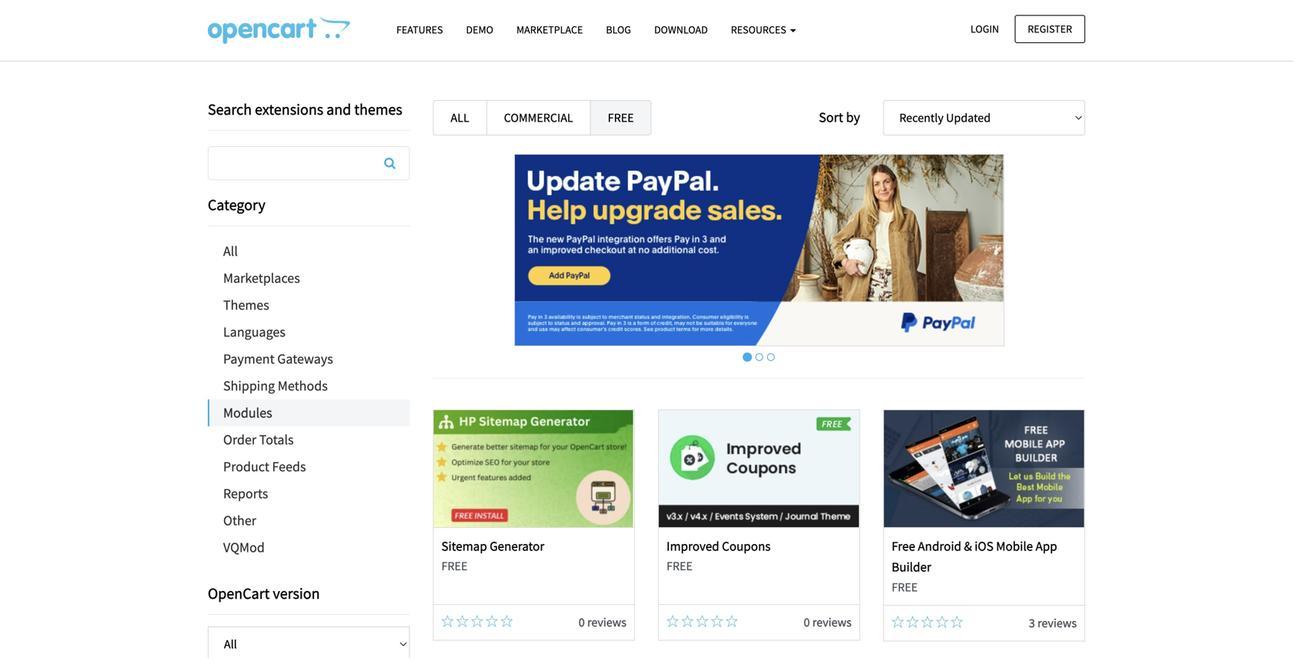 Task type: locate. For each thing, give the bounding box(es) containing it.
generator
[[490, 538, 545, 554]]

category
[[208, 195, 266, 214]]

0 vertical spatial all
[[451, 110, 469, 126]]

sitemap generator free
[[442, 538, 545, 574]]

themes
[[354, 100, 402, 119]]

order totals link
[[208, 427, 410, 454]]

1 horizontal spatial free
[[667, 559, 693, 574]]

opencart
[[208, 584, 270, 603]]

&
[[964, 538, 972, 554]]

improved coupons free
[[667, 538, 771, 574]]

by
[[846, 109, 860, 126]]

free down improved
[[667, 559, 693, 574]]

order totals
[[223, 431, 294, 449]]

login
[[971, 22, 999, 36]]

0 reviews
[[579, 615, 627, 630], [804, 615, 852, 630]]

0 reviews for generator
[[579, 615, 627, 630]]

0
[[579, 615, 585, 630], [804, 615, 810, 630]]

0 horizontal spatial free
[[442, 559, 468, 574]]

1 horizontal spatial reviews
[[813, 615, 852, 630]]

reviews
[[587, 615, 627, 630], [813, 615, 852, 630], [1038, 616, 1077, 631]]

free inside sitemap generator free
[[442, 559, 468, 574]]

free down builder
[[892, 580, 918, 595]]

free for free android & ios mobile app builder free
[[892, 538, 916, 554]]

free android & ios mobile app builder image
[[884, 410, 1085, 527]]

search
[[208, 100, 252, 119]]

improved coupons image
[[659, 410, 859, 527]]

commercial
[[504, 110, 573, 126]]

None text field
[[209, 147, 409, 179]]

payment gateways
[[223, 350, 333, 368]]

free down 'sitemap'
[[442, 559, 468, 574]]

resources
[[731, 23, 789, 37]]

free inside free android & ios mobile app builder free
[[892, 538, 916, 554]]

free android & ios mobile app builder link
[[892, 538, 1058, 575]]

sort by
[[819, 109, 860, 126]]

0 horizontal spatial reviews
[[587, 615, 627, 630]]

1 horizontal spatial 0
[[804, 615, 810, 630]]

languages link
[[208, 319, 410, 346]]

0 reviews for coupons
[[804, 615, 852, 630]]

ios
[[975, 538, 994, 554]]

1 horizontal spatial all
[[451, 110, 469, 126]]

0 vertical spatial free
[[608, 110, 634, 126]]

free for sitemap generator
[[442, 559, 468, 574]]

all link
[[433, 100, 487, 136], [208, 238, 410, 265]]

0 horizontal spatial 0
[[579, 615, 585, 630]]

2 0 reviews from the left
[[804, 615, 852, 630]]

0 vertical spatial all link
[[433, 100, 487, 136]]

other link
[[208, 507, 410, 534]]

free
[[608, 110, 634, 126], [892, 538, 916, 554]]

commercial link
[[486, 100, 591, 136]]

reviews for improved coupons
[[813, 615, 852, 630]]

languages
[[223, 323, 286, 341]]

sitemap generator link
[[442, 538, 545, 554]]

download link
[[643, 16, 720, 43]]

1 vertical spatial all link
[[208, 238, 410, 265]]

free inside improved coupons free
[[667, 559, 693, 574]]

payment gateways link
[[208, 346, 410, 373]]

2 horizontal spatial free
[[892, 580, 918, 595]]

1 horizontal spatial 0 reviews
[[804, 615, 852, 630]]

themes
[[223, 296, 269, 314]]

search image
[[384, 157, 396, 169]]

star light o image
[[442, 615, 454, 628], [486, 615, 498, 628], [682, 615, 694, 628], [936, 616, 949, 628], [951, 616, 963, 628]]

2 0 from the left
[[804, 615, 810, 630]]

demo
[[466, 23, 494, 37]]

features
[[397, 23, 443, 37]]

features link
[[385, 16, 455, 43]]

register
[[1028, 22, 1073, 36]]

2 horizontal spatial reviews
[[1038, 616, 1077, 631]]

mobile
[[996, 538, 1033, 554]]

paypal payment gateway image
[[514, 154, 1005, 347]]

0 horizontal spatial free
[[608, 110, 634, 126]]

resources link
[[720, 16, 808, 43]]

marketplace
[[517, 23, 583, 37]]

0 horizontal spatial 0 reviews
[[579, 615, 627, 630]]

star light o image
[[456, 615, 469, 628], [471, 615, 483, 628], [501, 615, 513, 628], [667, 615, 679, 628], [696, 615, 709, 628], [711, 615, 723, 628], [726, 615, 738, 628], [892, 616, 904, 628], [907, 616, 919, 628], [922, 616, 934, 628]]

1 vertical spatial all
[[223, 243, 238, 260]]

0 horizontal spatial all link
[[208, 238, 410, 265]]

1 vertical spatial free
[[892, 538, 916, 554]]

demo link
[[455, 16, 505, 43]]

reviews for free android & ios mobile app builder
[[1038, 616, 1077, 631]]

0 horizontal spatial all
[[223, 243, 238, 260]]

shipping
[[223, 377, 275, 395]]

methods
[[278, 377, 328, 395]]

all
[[451, 110, 469, 126], [223, 243, 238, 260]]

1 horizontal spatial free
[[892, 538, 916, 554]]

other extensions image
[[208, 16, 350, 44]]

1 horizontal spatial all link
[[433, 100, 487, 136]]

totals
[[259, 431, 294, 449]]

free
[[442, 559, 468, 574], [667, 559, 693, 574], [892, 580, 918, 595]]

modules link
[[209, 400, 410, 427]]

themes link
[[208, 292, 410, 319]]

1 0 from the left
[[579, 615, 585, 630]]

free link
[[590, 100, 652, 136]]

1 0 reviews from the left
[[579, 615, 627, 630]]



Task type: vqa. For each thing, say whether or not it's contained in the screenshot.
the Free Android & iOS Mobile App Builder FREE
yes



Task type: describe. For each thing, give the bounding box(es) containing it.
sort
[[819, 109, 844, 126]]

opencart version
[[208, 584, 320, 603]]

free for free
[[608, 110, 634, 126]]

download
[[654, 23, 708, 37]]

free android & ios mobile app builder free
[[892, 538, 1058, 595]]

marketplaces
[[223, 269, 300, 287]]

product feeds
[[223, 458, 306, 475]]

reports
[[223, 485, 268, 502]]

3 reviews
[[1029, 616, 1077, 631]]

product
[[223, 458, 269, 475]]

register link
[[1015, 15, 1086, 43]]

extensions
[[255, 100, 324, 119]]

marketplace link
[[505, 16, 595, 43]]

shipping methods
[[223, 377, 328, 395]]

builder
[[892, 559, 932, 575]]

reviews for sitemap generator
[[587, 615, 627, 630]]

coupons
[[722, 538, 771, 554]]

blog
[[606, 23, 631, 37]]

modules
[[223, 404, 272, 422]]

sitemap generator image
[[434, 410, 634, 527]]

version
[[273, 584, 320, 603]]

and
[[327, 100, 351, 119]]

marketplaces link
[[208, 265, 410, 292]]

0 for sitemap generator
[[579, 615, 585, 630]]

all link for marketplaces
[[208, 238, 410, 265]]

shipping methods link
[[208, 373, 410, 400]]

vqmod
[[223, 539, 265, 556]]

order
[[223, 431, 257, 449]]

all for commercial
[[451, 110, 469, 126]]

3
[[1029, 616, 1035, 631]]

improved coupons link
[[667, 538, 771, 554]]

blog link
[[595, 16, 643, 43]]

reports link
[[208, 480, 410, 507]]

0 for improved coupons
[[804, 615, 810, 630]]

all for marketplaces
[[223, 243, 238, 260]]

search extensions and themes
[[208, 100, 402, 119]]

sitemap
[[442, 538, 487, 554]]

login link
[[958, 15, 1013, 43]]

free for improved coupons
[[667, 559, 693, 574]]

other
[[223, 512, 256, 529]]

feeds
[[272, 458, 306, 475]]

all link for commercial
[[433, 100, 487, 136]]

free inside free android & ios mobile app builder free
[[892, 580, 918, 595]]

product feeds link
[[208, 454, 410, 480]]

payment
[[223, 350, 275, 368]]

vqmod link
[[208, 534, 410, 561]]

gateways
[[277, 350, 333, 368]]

android
[[918, 538, 962, 554]]

app
[[1036, 538, 1058, 554]]

improved
[[667, 538, 720, 554]]



